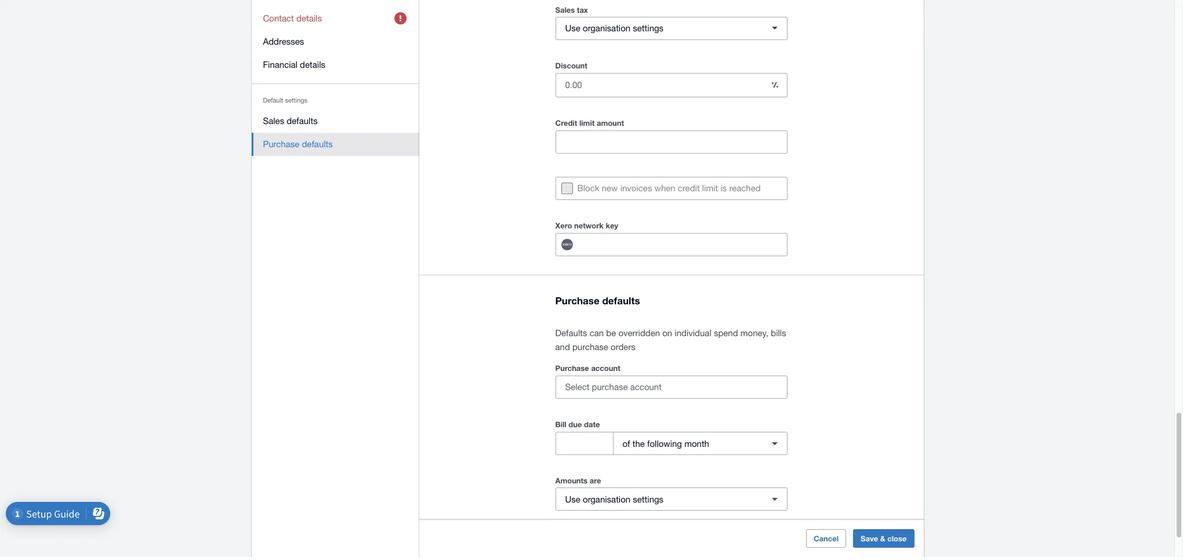 Task type: locate. For each thing, give the bounding box(es) containing it.
2 vertical spatial purchase
[[556, 364, 589, 373]]

invoices
[[621, 183, 652, 193]]

0 horizontal spatial sales
[[263, 116, 284, 126]]

purchase down sales defaults
[[263, 139, 300, 149]]

0 horizontal spatial limit
[[580, 118, 595, 128]]

purchase defaults up 'can'
[[556, 295, 640, 307]]

use
[[565, 23, 581, 33], [565, 495, 581, 505]]

sales
[[556, 5, 575, 14], [263, 116, 284, 126]]

1 horizontal spatial limit
[[702, 183, 718, 193]]

1 vertical spatial defaults
[[302, 139, 333, 149]]

0 vertical spatial defaults
[[287, 116, 318, 126]]

credit limit amount
[[556, 118, 624, 128]]

defaults up be
[[602, 295, 640, 307]]

settings up discount number field
[[633, 23, 664, 33]]

bill due date
[[556, 420, 600, 429]]

default settings
[[263, 97, 308, 104]]

purchase defaults down sales defaults
[[263, 139, 333, 149]]

use organisation settings down tax on the top left
[[565, 23, 664, 33]]

organisation
[[583, 23, 631, 33], [583, 495, 631, 505]]

2 vertical spatial settings
[[633, 495, 664, 505]]

sales left tax on the top left
[[556, 5, 575, 14]]

1 vertical spatial details
[[300, 60, 325, 70]]

orders
[[611, 342, 636, 352]]

organisation down tax on the top left
[[583, 23, 631, 33]]

0 horizontal spatial purchase defaults
[[263, 139, 333, 149]]

limit
[[580, 118, 595, 128], [702, 183, 718, 193]]

of
[[623, 439, 630, 449]]

defaults
[[556, 328, 587, 338]]

menu
[[251, 0, 419, 163]]

reached
[[730, 183, 761, 193]]

defaults for the sales defaults "link"
[[287, 116, 318, 126]]

use organisation settings down are
[[565, 495, 664, 505]]

2 use from the top
[[565, 495, 581, 505]]

following
[[647, 439, 682, 449]]

details inside contact details "link"
[[296, 13, 322, 23]]

defaults inside purchase defaults link
[[302, 139, 333, 149]]

2 use organisation settings button from the top
[[556, 488, 788, 511]]

save & close button
[[853, 530, 915, 548]]

2 organisation from the top
[[583, 495, 631, 505]]

contact
[[263, 13, 294, 23]]

None number field
[[556, 433, 613, 455]]

2 vertical spatial defaults
[[602, 295, 640, 307]]

individual
[[675, 328, 712, 338]]

use organisation settings button
[[556, 17, 788, 40], [556, 488, 788, 511]]

bill
[[556, 420, 567, 429]]

1 organisation from the top
[[583, 23, 631, 33]]

default
[[263, 97, 283, 104]]

amounts
[[556, 476, 588, 486]]

1 use from the top
[[565, 23, 581, 33]]

discount
[[556, 61, 588, 70]]

overridden
[[619, 328, 660, 338]]

sales inside "link"
[[263, 116, 284, 126]]

defaults inside the sales defaults "link"
[[287, 116, 318, 126]]

1 horizontal spatial sales
[[556, 5, 575, 14]]

spend
[[714, 328, 738, 338]]

network
[[574, 221, 604, 230]]

details for financial details
[[300, 60, 325, 70]]

contact details
[[263, 13, 322, 23]]

1 use organisation settings button from the top
[[556, 17, 788, 40]]

0 vertical spatial details
[[296, 13, 322, 23]]

purchase defaults
[[263, 139, 333, 149], [556, 295, 640, 307]]

organisation for sales tax
[[583, 23, 631, 33]]

settings
[[633, 23, 664, 33], [285, 97, 308, 104], [633, 495, 664, 505]]

organisation down are
[[583, 495, 631, 505]]

money,
[[741, 328, 769, 338]]

2 use organisation settings from the top
[[565, 495, 664, 505]]

details inside financial details link
[[300, 60, 325, 70]]

sales down default
[[263, 116, 284, 126]]

defaults down default settings
[[287, 116, 318, 126]]

menu containing contact details
[[251, 0, 419, 163]]

bill due date group
[[556, 432, 788, 455]]

xero network key
[[556, 221, 619, 230]]

purchase
[[263, 139, 300, 149], [556, 295, 600, 307], [556, 364, 589, 373]]

0 vertical spatial purchase defaults
[[263, 139, 333, 149]]

use organisation settings
[[565, 23, 664, 33], [565, 495, 664, 505]]

settings for sales tax
[[633, 23, 664, 33]]

1 vertical spatial use organisation settings
[[565, 495, 664, 505]]

credit
[[678, 183, 700, 193]]

use organisation settings for tax
[[565, 23, 664, 33]]

key
[[606, 221, 619, 230]]

use down sales tax
[[565, 23, 581, 33]]

and
[[556, 342, 570, 352]]

1 horizontal spatial purchase defaults
[[556, 295, 640, 307]]

0 vertical spatial sales
[[556, 5, 575, 14]]

details right contact
[[296, 13, 322, 23]]

use organisation settings for are
[[565, 495, 664, 505]]

block
[[578, 183, 600, 193]]

bills
[[771, 328, 787, 338]]

1 use organisation settings from the top
[[565, 23, 664, 33]]

month
[[685, 439, 710, 449]]

details down addresses link
[[300, 60, 325, 70]]

1 vertical spatial purchase
[[556, 295, 600, 307]]

due
[[569, 420, 582, 429]]

limit right credit
[[580, 118, 595, 128]]

0 vertical spatial organisation
[[583, 23, 631, 33]]

0 vertical spatial limit
[[580, 118, 595, 128]]

addresses link
[[251, 30, 419, 53]]

0 vertical spatial use organisation settings button
[[556, 17, 788, 40]]

0 vertical spatial use
[[565, 23, 581, 33]]

1 vertical spatial purchase defaults
[[556, 295, 640, 307]]

organisation for amounts are
[[583, 495, 631, 505]]

save & close
[[861, 534, 907, 544]]

details
[[296, 13, 322, 23], [300, 60, 325, 70]]

close
[[888, 534, 907, 544]]

1 vertical spatial limit
[[702, 183, 718, 193]]

addresses
[[263, 37, 304, 46]]

use down the amounts
[[565, 495, 581, 505]]

settings down the
[[633, 495, 664, 505]]

settings up sales defaults
[[285, 97, 308, 104]]

0 vertical spatial settings
[[633, 23, 664, 33]]

defaults down the sales defaults "link"
[[302, 139, 333, 149]]

sales for sales defaults
[[263, 116, 284, 126]]

purchase down and
[[556, 364, 589, 373]]

1 vertical spatial use
[[565, 495, 581, 505]]

purchase up defaults
[[556, 295, 600, 307]]

1 vertical spatial use organisation settings button
[[556, 488, 788, 511]]

defaults
[[287, 116, 318, 126], [302, 139, 333, 149], [602, 295, 640, 307]]

&
[[881, 534, 886, 544]]

1 vertical spatial settings
[[285, 97, 308, 104]]

0 vertical spatial purchase
[[263, 139, 300, 149]]

1 vertical spatial sales
[[263, 116, 284, 126]]

limit left is
[[702, 183, 718, 193]]

1 vertical spatial organisation
[[583, 495, 631, 505]]

0 vertical spatial use organisation settings
[[565, 23, 664, 33]]



Task type: describe. For each thing, give the bounding box(es) containing it.
cancel
[[814, 534, 839, 544]]

the
[[633, 439, 645, 449]]

amounts are
[[556, 476, 601, 486]]

amount
[[597, 118, 624, 128]]

use organisation settings button for sales tax
[[556, 17, 788, 40]]

purchase inside menu
[[263, 139, 300, 149]]

sales defaults
[[263, 116, 318, 126]]

block new invoices when credit limit is reached
[[578, 183, 761, 193]]

Purchase account field
[[556, 377, 787, 399]]

xero
[[556, 221, 572, 230]]

purchase account
[[556, 364, 621, 373]]

account
[[591, 364, 621, 373]]

use for sales
[[565, 23, 581, 33]]

purchase
[[573, 342, 609, 352]]

is
[[721, 183, 727, 193]]

can
[[590, 328, 604, 338]]

new
[[602, 183, 618, 193]]

on
[[663, 328, 673, 338]]

cancel button
[[806, 530, 846, 548]]

sales tax
[[556, 5, 588, 14]]

save
[[861, 534, 878, 544]]

financial
[[263, 60, 298, 70]]

settings inside menu
[[285, 97, 308, 104]]

financial details
[[263, 60, 325, 70]]

use for amounts
[[565, 495, 581, 505]]

purchase defaults link
[[251, 133, 419, 156]]

contact details link
[[251, 7, 419, 30]]

date
[[584, 420, 600, 429]]

of the following month button
[[613, 432, 788, 455]]

purchase defaults inside menu
[[263, 139, 333, 149]]

settings for amounts are
[[633, 495, 664, 505]]

none number field inside bill due date group
[[556, 433, 613, 455]]

are
[[590, 476, 601, 486]]

use organisation settings button for amounts are
[[556, 488, 788, 511]]

defaults for purchase defaults link
[[302, 139, 333, 149]]

Xero network key field
[[583, 234, 787, 256]]

when
[[655, 183, 676, 193]]

of the following month
[[623, 439, 710, 449]]

details for contact details
[[296, 13, 322, 23]]

sales defaults link
[[251, 110, 419, 133]]

sales for sales tax
[[556, 5, 575, 14]]

financial details link
[[251, 53, 419, 77]]

credit
[[556, 118, 577, 128]]

Discount number field
[[556, 74, 764, 96]]

defaults can be overridden on individual spend money, bills and purchase orders
[[556, 328, 787, 352]]

tax
[[577, 5, 588, 14]]

be
[[606, 328, 616, 338]]



Task type: vqa. For each thing, say whether or not it's contained in the screenshot.
Use organisation settings Popup Button corresponding to Sales tax
yes



